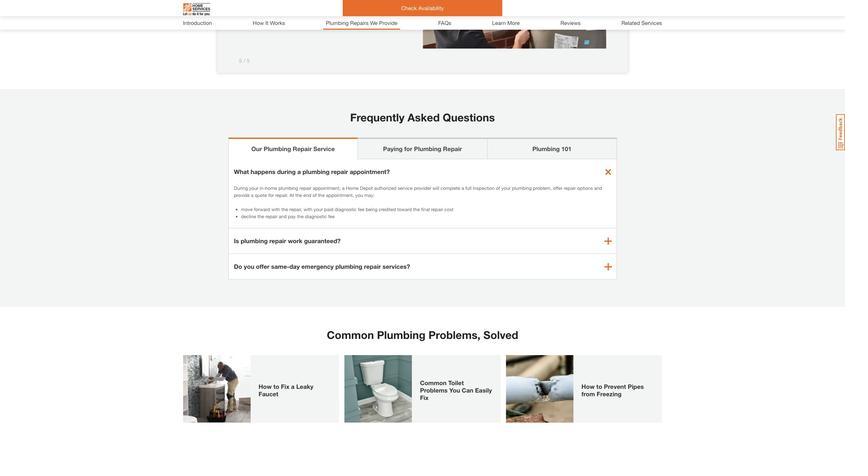 Task type: locate. For each thing, give the bounding box(es) containing it.
1 vertical spatial repair.
[[275, 192, 288, 198]]

provider
[[414, 185, 432, 191]]

repair.
[[271, 14, 285, 21], [275, 192, 288, 198]]

5 / 5
[[239, 57, 250, 64]]

0 horizontal spatial you
[[244, 263, 254, 270]]

1 vertical spatial you
[[244, 263, 254, 270]]

0 horizontal spatial fee
[[328, 214, 335, 219]]

you inside during your in-home plumbing repair appointment, a home depot authorized service provider will complete a full inspection of your plumbing problem, offer repair options and provide a quote for repair. at the end of the appointment, you may:
[[356, 192, 363, 198]]

1 horizontal spatial fix
[[420, 394, 429, 402]]

0 vertical spatial offer
[[553, 185, 563, 191]]

and right options
[[595, 185, 603, 191]]

1 horizontal spatial your
[[314, 207, 323, 212]]

what
[[234, 168, 249, 176]]

leaky
[[296, 383, 314, 391]]

repairs
[[350, 20, 369, 26]]

diagnostic down paid
[[305, 214, 327, 219]]

0 horizontal spatial and
[[279, 214, 287, 219]]

5 left /
[[239, 57, 242, 64]]

of right end
[[313, 192, 317, 198]]

offer right problem,
[[553, 185, 563, 191]]

repair left options
[[564, 185, 576, 191]]

fix inside how to fix a leaky faucet
[[281, 383, 290, 391]]

to left leaky
[[274, 383, 279, 391]]

same-
[[271, 263, 290, 270]]

1 5 from the left
[[239, 57, 242, 64]]

final
[[421, 207, 430, 212]]

related
[[622, 20, 640, 26]]

paying
[[383, 145, 403, 153]]

it
[[266, 20, 269, 26]]

1 vertical spatial and
[[279, 214, 287, 219]]

1 horizontal spatial repair
[[443, 145, 462, 153]]

1 horizontal spatial offer
[[553, 185, 563, 191]]

repair. right the it
[[271, 14, 285, 21]]

101
[[562, 145, 572, 153]]

and left pay
[[279, 214, 287, 219]]

repair,
[[290, 207, 302, 212]]

you right do
[[244, 263, 254, 270]]

plumbing 101
[[533, 145, 572, 153]]

1 horizontal spatial diagnostic
[[335, 207, 357, 212]]

1 vertical spatial for
[[269, 192, 274, 198]]

a left leaky
[[291, 383, 295, 391]]

0 horizontal spatial for
[[269, 192, 274, 198]]

with right repair,
[[304, 207, 313, 212]]

common inside common toilet problems you can easily fix
[[420, 379, 447, 387]]

forward
[[254, 207, 270, 212]]

your
[[249, 185, 259, 191], [502, 185, 511, 191], [314, 207, 323, 212]]

plumbing right is
[[241, 237, 268, 245]]

for right paying
[[405, 145, 413, 153]]

and
[[595, 185, 603, 191], [279, 214, 287, 219]]

repair left services?
[[364, 263, 381, 270]]

repair. left at
[[275, 192, 288, 198]]

0 horizontal spatial to
[[274, 383, 279, 391]]

1 horizontal spatial and
[[595, 185, 603, 191]]

do
[[234, 263, 242, 270]]

repair. inside during your in-home plumbing repair appointment, a home depot authorized service provider will complete a full inspection of your plumbing problem, offer repair options and provide a quote for repair. at the end of the appointment, you may:
[[275, 192, 288, 198]]

1 horizontal spatial 5
[[247, 57, 250, 64]]

provide
[[379, 20, 398, 26]]

is plumbing repair work guaranteed?
[[234, 237, 341, 245]]

plumbing
[[326, 20, 349, 26], [264, 145, 291, 153], [414, 145, 442, 153], [533, 145, 560, 153], [377, 329, 426, 342]]

plumbing repairs we provide
[[326, 20, 398, 26]]

to inside how to fix a leaky faucet
[[274, 383, 279, 391]]

0 horizontal spatial repair
[[293, 145, 312, 153]]

faucet
[[259, 391, 279, 398]]

1 horizontal spatial to
[[339, 6, 344, 12]]

page
[[325, 6, 337, 12]]

our
[[251, 145, 262, 153]]

a inside how to fix a leaky faucet
[[291, 383, 295, 391]]

a left the quote
[[251, 192, 254, 198]]

a left full in the right of the page
[[462, 185, 464, 191]]

fix right the faucet
[[281, 383, 290, 391]]

a
[[398, 6, 401, 12], [298, 168, 301, 176], [342, 185, 345, 191], [462, 185, 464, 191], [251, 192, 254, 198], [291, 383, 295, 391]]

request
[[379, 6, 397, 12]]

1 vertical spatial offer
[[256, 263, 270, 270]]

at
[[290, 192, 294, 198]]

to inside page to learn more or request a water heater repair.
[[339, 6, 344, 12]]

0 horizontal spatial fix
[[281, 383, 290, 391]]

fix inside common toilet problems you can easily fix
[[420, 394, 429, 402]]

fee
[[358, 207, 365, 212], [328, 214, 335, 219]]

easily
[[475, 387, 492, 394]]

with
[[272, 207, 280, 212], [304, 207, 313, 212]]

fee left being on the top left of page
[[358, 207, 365, 212]]

1 horizontal spatial you
[[356, 192, 363, 198]]

0 vertical spatial fix
[[281, 383, 290, 391]]

to right from
[[597, 383, 603, 391]]

0 vertical spatial and
[[595, 185, 603, 191]]

repair left work
[[270, 237, 286, 245]]

1 horizontal spatial common
[[420, 379, 447, 387]]

how
[[253, 20, 264, 26], [259, 383, 272, 391], [582, 383, 595, 391]]

work
[[288, 237, 303, 245]]

offer inside during your in-home plumbing repair appointment, a home depot authorized service provider will complete a full inspection of your plumbing problem, offer repair options and provide a quote for repair. at the end of the appointment, you may:
[[553, 185, 563, 191]]

1 vertical spatial common
[[420, 379, 447, 387]]

plumbing left problem,
[[512, 185, 532, 191]]

service
[[314, 145, 335, 153]]

inspection
[[473, 185, 495, 191]]

appointment, down "home"
[[326, 192, 354, 198]]

plumbing up at
[[279, 185, 298, 191]]

the right end
[[318, 192, 325, 198]]

for
[[405, 145, 413, 153], [269, 192, 274, 198]]

5 right /
[[247, 57, 250, 64]]

and inside during your in-home plumbing repair appointment, a home depot authorized service provider will complete a full inspection of your plumbing problem, offer repair options and provide a quote for repair. at the end of the appointment, you may:
[[595, 185, 603, 191]]

will
[[433, 185, 440, 191]]

offer left the same-
[[256, 263, 270, 270]]

how to prevent pipes from freezing - image image
[[506, 355, 574, 423]]

is
[[234, 237, 239, 245]]

plumbing
[[303, 168, 330, 176], [279, 185, 298, 191], [512, 185, 532, 191], [241, 237, 268, 245], [336, 263, 363, 270]]

0 horizontal spatial your
[[249, 185, 259, 191]]

1 vertical spatial fix
[[420, 394, 429, 402]]

2 horizontal spatial to
[[597, 383, 603, 391]]

0 horizontal spatial with
[[272, 207, 280, 212]]

of
[[496, 185, 500, 191], [313, 192, 317, 198]]

appointment, up paid
[[313, 185, 341, 191]]

paid
[[324, 207, 334, 212]]

the right at
[[296, 192, 302, 198]]

0 vertical spatial for
[[405, 145, 413, 153]]

feedback link image
[[836, 114, 846, 151]]

you down "home"
[[356, 192, 363, 198]]

0 vertical spatial of
[[496, 185, 500, 191]]

diagnostic right paid
[[335, 207, 357, 212]]

1 horizontal spatial fee
[[358, 207, 365, 212]]

how for how it works
[[253, 20, 264, 26]]

being
[[366, 207, 378, 212]]

during
[[277, 168, 296, 176]]

0 vertical spatial appointment,
[[313, 185, 341, 191]]

to for prevent
[[597, 383, 603, 391]]

common for common plumbing problems, solved
[[327, 329, 374, 342]]

0 vertical spatial fee
[[358, 207, 365, 212]]

prevent
[[604, 383, 626, 391]]

0 vertical spatial you
[[356, 192, 363, 198]]

fix left you
[[420, 394, 429, 402]]

common plumbing problems, solved
[[327, 329, 519, 342]]

diagnostic
[[335, 207, 357, 212], [305, 214, 327, 219]]

1 repair from the left
[[293, 145, 312, 153]]

how inside how to prevent pipes from freezing
[[582, 383, 595, 391]]

common toilet problems - images image
[[345, 355, 412, 423]]

fix
[[281, 383, 290, 391], [420, 394, 429, 402]]

pipes
[[628, 383, 644, 391]]

learn
[[345, 6, 357, 12]]

to left learn
[[339, 6, 344, 12]]

home
[[265, 185, 277, 191]]

with right forward
[[272, 207, 280, 212]]

2 repair from the left
[[443, 145, 462, 153]]

services?
[[383, 263, 410, 270]]

0 horizontal spatial of
[[313, 192, 317, 198]]

a left check
[[398, 6, 401, 12]]

0 vertical spatial common
[[327, 329, 374, 342]]

your left in-
[[249, 185, 259, 191]]

repair
[[331, 168, 348, 176], [300, 185, 312, 191], [564, 185, 576, 191], [431, 207, 443, 212], [266, 214, 278, 219], [270, 237, 286, 245], [364, 263, 381, 270]]

0 horizontal spatial 5
[[239, 57, 242, 64]]

appointment,
[[313, 185, 341, 191], [326, 192, 354, 198]]

the
[[296, 192, 302, 198], [318, 192, 325, 198], [282, 207, 288, 212], [413, 207, 420, 212], [258, 214, 264, 219], [297, 214, 304, 219]]

options
[[578, 185, 593, 191]]

1 vertical spatial diagnostic
[[305, 214, 327, 219]]

for down home
[[269, 192, 274, 198]]

how for how to fix a leaky faucet
[[259, 383, 272, 391]]

0 vertical spatial repair.
[[271, 14, 285, 21]]

0 horizontal spatial common
[[327, 329, 374, 342]]

service
[[398, 185, 413, 191]]

may:
[[365, 192, 375, 198]]

your right inspection
[[502, 185, 511, 191]]

can
[[462, 387, 474, 394]]

to inside how to prevent pipes from freezing
[[597, 383, 603, 391]]

or
[[372, 6, 377, 12]]

of right inspection
[[496, 185, 500, 191]]

to for fix
[[274, 383, 279, 391]]

1 horizontal spatial of
[[496, 185, 500, 191]]

how to fix a leaky faucet
[[259, 383, 314, 398]]

asked
[[408, 111, 440, 124]]

your left paid
[[314, 207, 323, 212]]

fee down paid
[[328, 214, 335, 219]]

0 horizontal spatial offer
[[256, 263, 270, 270]]

1 horizontal spatial with
[[304, 207, 313, 212]]

services
[[642, 20, 662, 26]]

service provider repairing water heater image
[[423, 0, 606, 49]]

how inside how to fix a leaky faucet
[[259, 383, 272, 391]]

pay
[[288, 214, 296, 219]]



Task type: describe. For each thing, give the bounding box(es) containing it.
home
[[346, 185, 359, 191]]

common for common toilet problems you can easily fix
[[420, 379, 447, 387]]

problems,
[[429, 329, 481, 342]]

more
[[508, 20, 520, 26]]

faqs
[[439, 20, 452, 26]]

reviews
[[561, 20, 581, 26]]

2 with from the left
[[304, 207, 313, 212]]

2 horizontal spatial your
[[502, 185, 511, 191]]

problem,
[[533, 185, 552, 191]]

quote
[[255, 192, 267, 198]]

problems
[[420, 387, 448, 394]]

during
[[234, 185, 248, 191]]

paying for plumbing repair
[[383, 145, 462, 153]]

questions
[[443, 111, 495, 124]]

provide
[[234, 192, 250, 198]]

check availability button
[[343, 0, 503, 16]]

repair. inside page to learn more or request a water heater repair.
[[271, 14, 285, 21]]

repair down forward
[[266, 214, 278, 219]]

your inside move forward with the repair, with your paid diagnostic fee being credited toward the final repair cost decline the repair and pay the diagnostic fee
[[314, 207, 323, 212]]

a left "home"
[[342, 185, 345, 191]]

0 vertical spatial diagnostic
[[335, 207, 357, 212]]

you
[[450, 387, 460, 394]]

guaranteed?
[[304, 237, 341, 245]]

do it for you logo image
[[183, 0, 210, 19]]

how to prevent pipes from freezing
[[582, 383, 644, 398]]

decline
[[241, 214, 256, 219]]

appointment?
[[350, 168, 390, 176]]

/
[[244, 57, 245, 64]]

frequently asked questions
[[350, 111, 495, 124]]

in-
[[260, 185, 265, 191]]

emergency
[[302, 263, 334, 270]]

more
[[359, 6, 371, 12]]

0 horizontal spatial diagnostic
[[305, 214, 327, 219]]

introduction
[[183, 20, 212, 26]]

how to fix a leaky faucet link
[[183, 355, 339, 423]]

the down forward
[[258, 214, 264, 219]]

related services
[[622, 20, 662, 26]]

move
[[241, 207, 253, 212]]

works
[[270, 20, 285, 26]]

repair up "home"
[[331, 168, 348, 176]]

our plumbing repair service
[[251, 145, 335, 153]]

water
[[239, 14, 253, 21]]

do you offer same-day emergency plumbing repair services?
[[234, 263, 410, 270]]

page to learn more or request a water heater repair.
[[239, 6, 401, 21]]

heater
[[254, 14, 269, 21]]

2 5 from the left
[[247, 57, 250, 64]]

frequently
[[350, 111, 405, 124]]

plumbing right the emergency
[[336, 263, 363, 270]]

1 vertical spatial fee
[[328, 214, 335, 219]]

solved
[[484, 329, 519, 342]]

from
[[582, 391, 595, 398]]

how to prevent pipes from freezing link
[[506, 355, 662, 423]]

credited
[[379, 207, 396, 212]]

depot
[[360, 185, 373, 191]]

what happens during a plumbing repair appointment?
[[234, 168, 390, 176]]

common toilet problems you can easily fix link
[[345, 355, 501, 423]]

move forward with the repair, with your paid diagnostic fee being credited toward the final repair cost decline the repair and pay the diagnostic fee
[[241, 207, 454, 219]]

1 with from the left
[[272, 207, 280, 212]]

for inside during your in-home plumbing repair appointment, a home depot authorized service provider will complete a full inspection of your plumbing problem, offer repair options and provide a quote for repair. at the end of the appointment, you may:
[[269, 192, 274, 198]]

to for learn
[[339, 6, 344, 12]]

plumbing down service
[[303, 168, 330, 176]]

during your in-home plumbing repair appointment, a home depot authorized service provider will complete a full inspection of your plumbing problem, offer repair options and provide a quote for repair. at the end of the appointment, you may:
[[234, 185, 603, 198]]

availability
[[419, 5, 444, 11]]

repair right final
[[431, 207, 443, 212]]

the up pay
[[282, 207, 288, 212]]

how it works
[[253, 20, 285, 26]]

authorized
[[374, 185, 397, 191]]

learn
[[492, 20, 506, 26]]

toilet
[[449, 379, 464, 387]]

cost
[[445, 207, 454, 212]]

check availability
[[402, 5, 444, 11]]

how to fix a leaky faucet - image image
[[183, 355, 251, 423]]

happens
[[251, 168, 276, 176]]

check
[[402, 5, 417, 11]]

full
[[466, 185, 472, 191]]

common toilet problems you can easily fix
[[420, 379, 492, 402]]

learn more
[[492, 20, 520, 26]]

we
[[370, 20, 378, 26]]

freezing
[[597, 391, 622, 398]]

repair up end
[[300, 185, 312, 191]]

the left final
[[413, 207, 420, 212]]

1 horizontal spatial for
[[405, 145, 413, 153]]

1 vertical spatial appointment,
[[326, 192, 354, 198]]

complete
[[441, 185, 461, 191]]

1 vertical spatial of
[[313, 192, 317, 198]]

a inside page to learn more or request a water heater repair.
[[398, 6, 401, 12]]

the down repair,
[[297, 214, 304, 219]]

toward
[[398, 207, 412, 212]]

a right during
[[298, 168, 301, 176]]

how for how to prevent pipes from freezing
[[582, 383, 595, 391]]

end
[[304, 192, 311, 198]]

and inside move forward with the repair, with your paid diagnostic fee being credited toward the final repair cost decline the repair and pay the diagnostic fee
[[279, 214, 287, 219]]



Task type: vqa. For each thing, say whether or not it's contained in the screenshot.
"Compound" in the Powdered Joint Compound link
no



